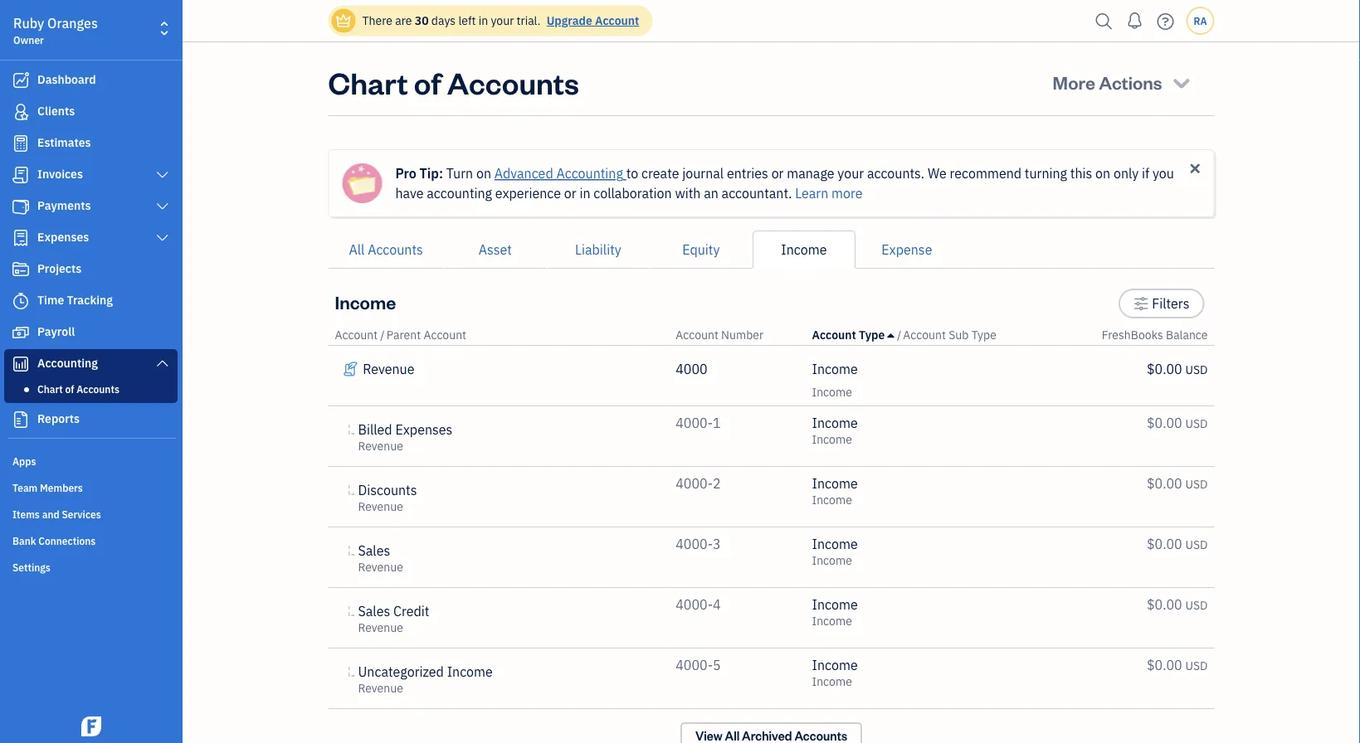 Task type: vqa. For each thing, say whether or not it's contained in the screenshot.
leftmost Weird
no



Task type: locate. For each thing, give the bounding box(es) containing it.
1 vertical spatial expenses
[[395, 421, 453, 439]]

4000-
[[676, 415, 713, 432], [676, 475, 713, 493], [676, 536, 713, 553], [676, 596, 713, 614], [676, 657, 713, 674]]

are
[[395, 13, 412, 28]]

more
[[1053, 70, 1095, 94]]

team members
[[12, 481, 83, 495]]

client image
[[11, 104, 31, 120]]

1 horizontal spatial on
[[1096, 165, 1111, 182]]

your for accounts.
[[838, 165, 864, 182]]

income income for 4
[[812, 596, 858, 629]]

have
[[395, 185, 424, 202]]

sales inside 'sales revenue'
[[358, 542, 390, 560]]

1 horizontal spatial /
[[897, 327, 902, 343]]

billed expenses revenue
[[358, 421, 453, 454]]

we
[[928, 165, 947, 182]]

4 $0.00 from the top
[[1147, 536, 1182, 553]]

3 usd from the top
[[1186, 477, 1208, 492]]

ruby
[[13, 15, 44, 32]]

2 vertical spatial chevron large down image
[[155, 357, 170, 370]]

an
[[704, 185, 719, 202]]

4000- down 4000-4
[[676, 657, 713, 674]]

2 on from the left
[[1096, 165, 1111, 182]]

1 vertical spatial chart of accounts
[[37, 383, 119, 396]]

revenue inside billed expenses revenue
[[358, 439, 403, 454]]

payments
[[37, 198, 91, 213]]

2 chevron large down image from the top
[[155, 232, 170, 245]]

0 horizontal spatial /
[[380, 327, 385, 343]]

in
[[479, 13, 488, 28], [580, 185, 591, 202]]

revenue
[[363, 361, 415, 378], [358, 439, 403, 454], [358, 499, 403, 515], [358, 560, 403, 575], [358, 620, 403, 636], [358, 681, 403, 696]]

0 horizontal spatial of
[[65, 383, 74, 396]]

experience
[[495, 185, 561, 202]]

0 horizontal spatial accounting
[[37, 356, 98, 371]]

3 income income from the top
[[812, 475, 858, 508]]

4 4000- from the top
[[676, 596, 713, 614]]

0 horizontal spatial on
[[476, 165, 491, 182]]

chevron large down image inside payments link
[[155, 200, 170, 213]]

apps link
[[4, 448, 178, 473]]

0 vertical spatial chart
[[328, 62, 408, 102]]

your
[[491, 13, 514, 28], [838, 165, 864, 182]]

expenses inside billed expenses revenue
[[395, 421, 453, 439]]

chevron large down image
[[155, 168, 170, 182]]

your up more
[[838, 165, 864, 182]]

2 horizontal spatial accounts
[[447, 62, 579, 102]]

turning
[[1025, 165, 1067, 182]]

account sub type
[[903, 327, 997, 343]]

dashboard link
[[4, 66, 178, 95]]

discounts revenue
[[358, 482, 417, 515]]

invoices
[[37, 166, 83, 182]]

income button
[[753, 231, 856, 269]]

or up accountant.
[[772, 165, 784, 182]]

1 horizontal spatial accounting
[[556, 165, 623, 182]]

chevron large down image
[[155, 200, 170, 213], [155, 232, 170, 245], [155, 357, 170, 370]]

$0.00 usd for 3
[[1147, 536, 1208, 553]]

1 vertical spatial accounts
[[368, 241, 423, 259]]

liability
[[575, 241, 621, 259]]

$0.00 for 2
[[1147, 475, 1182, 493]]

0 vertical spatial accounting
[[556, 165, 623, 182]]

0 vertical spatial sales
[[358, 542, 390, 560]]

1 $0.00 usd from the top
[[1147, 361, 1208, 378]]

usd for 4
[[1186, 598, 1208, 613]]

5 $0.00 usd from the top
[[1147, 596, 1208, 614]]

all
[[349, 241, 365, 259]]

6 income income from the top
[[812, 657, 858, 690]]

in inside the to create journal entries or manage your accounts. we recommend turning this on only if  you have accounting experience or in collaboration with an accountant.
[[580, 185, 591, 202]]

1 / from the left
[[380, 327, 385, 343]]

3 chevron large down image from the top
[[155, 357, 170, 370]]

account right caretup image
[[903, 327, 946, 343]]

1 vertical spatial of
[[65, 383, 74, 396]]

1 vertical spatial sales
[[358, 603, 390, 620]]

chart image
[[11, 356, 31, 373]]

6 $0.00 from the top
[[1147, 657, 1182, 674]]

1 horizontal spatial of
[[414, 62, 441, 102]]

5 4000- from the top
[[676, 657, 713, 674]]

1 4000- from the top
[[676, 415, 713, 432]]

0 horizontal spatial type
[[859, 327, 885, 343]]

your left trial.
[[491, 13, 514, 28]]

5 $0.00 from the top
[[1147, 596, 1182, 614]]

crown image
[[335, 12, 352, 29]]

1 vertical spatial or
[[564, 185, 577, 202]]

in down advanced accounting 'link'
[[580, 185, 591, 202]]

only
[[1114, 165, 1139, 182]]

4000- up 4000-4
[[676, 536, 713, 553]]

0 horizontal spatial or
[[564, 185, 577, 202]]

1 sales from the top
[[358, 542, 390, 560]]

1 horizontal spatial your
[[838, 165, 864, 182]]

1 chevron large down image from the top
[[155, 200, 170, 213]]

chart of accounts
[[328, 62, 579, 102], [37, 383, 119, 396]]

2 income income from the top
[[812, 415, 858, 447]]

to
[[626, 165, 638, 182]]

in right left
[[479, 13, 488, 28]]

0 horizontal spatial expenses
[[37, 229, 89, 245]]

expense
[[882, 241, 932, 259]]

4000-1
[[676, 415, 721, 432]]

accountant.
[[722, 185, 792, 202]]

/ left parent
[[380, 327, 385, 343]]

accounts.
[[867, 165, 925, 182]]

1 horizontal spatial chart of accounts
[[328, 62, 579, 102]]

and
[[42, 508, 59, 521]]

accounting inside the main element
[[37, 356, 98, 371]]

projects link
[[4, 255, 178, 285]]

billed
[[358, 421, 392, 439]]

of inside the main element
[[65, 383, 74, 396]]

2 sales from the top
[[358, 603, 390, 620]]

accounts
[[447, 62, 579, 102], [368, 241, 423, 259], [77, 383, 119, 396]]

$0.00 usd for 5
[[1147, 657, 1208, 674]]

chart up reports
[[37, 383, 63, 396]]

asset
[[479, 241, 512, 259]]

0 horizontal spatial your
[[491, 13, 514, 28]]

3 4000- from the top
[[676, 536, 713, 553]]

timer image
[[11, 293, 31, 310]]

0 vertical spatial your
[[491, 13, 514, 28]]

2 4000- from the top
[[676, 475, 713, 493]]

4000- for 3
[[676, 536, 713, 553]]

income
[[781, 241, 827, 259], [335, 290, 396, 314], [812, 361, 858, 378], [812, 385, 852, 400], [812, 415, 858, 432], [812, 432, 852, 447], [812, 475, 858, 493], [812, 493, 852, 508], [812, 536, 858, 553], [812, 553, 852, 569], [812, 596, 858, 614], [812, 614, 852, 629], [812, 657, 858, 674], [447, 664, 493, 681], [812, 674, 852, 690]]

of down '30' at top left
[[414, 62, 441, 102]]

invoice image
[[11, 167, 31, 183]]

estimate image
[[11, 135, 31, 152]]

5 income income from the top
[[812, 596, 858, 629]]

revenue up discounts
[[358, 439, 403, 454]]

revenue down the sales credit revenue
[[358, 681, 403, 696]]

6 $0.00 usd from the top
[[1147, 657, 1208, 674]]

5 usd from the top
[[1186, 598, 1208, 613]]

accounting down payroll
[[37, 356, 98, 371]]

chart down there
[[328, 62, 408, 102]]

0 horizontal spatial in
[[479, 13, 488, 28]]

expenses down payments in the top left of the page
[[37, 229, 89, 245]]

left
[[459, 13, 476, 28]]

1 type from the left
[[859, 327, 885, 343]]

there
[[362, 13, 393, 28]]

revenue up the sales credit revenue
[[358, 560, 403, 575]]

usd for 2
[[1186, 477, 1208, 492]]

income income for 1
[[812, 415, 858, 447]]

account for account / parent account
[[335, 327, 378, 343]]

chevron large down image inside the expenses link
[[155, 232, 170, 245]]

type left caretup image
[[859, 327, 885, 343]]

0 vertical spatial chart of accounts
[[328, 62, 579, 102]]

on right this
[[1096, 165, 1111, 182]]

1 vertical spatial accounting
[[37, 356, 98, 371]]

chevron large down image inside accounting link
[[155, 357, 170, 370]]

/ right caretup image
[[897, 327, 902, 343]]

pro
[[395, 165, 416, 182]]

4 income income from the top
[[812, 536, 858, 569]]

4000- up 4000-5
[[676, 596, 713, 614]]

6 usd from the top
[[1186, 659, 1208, 674]]

chart of accounts down accounting link
[[37, 383, 119, 396]]

balance
[[1166, 327, 1208, 343]]

account
[[595, 13, 639, 28], [335, 327, 378, 343], [424, 327, 466, 343], [676, 327, 719, 343], [812, 327, 856, 343], [903, 327, 946, 343]]

expenses link
[[4, 223, 178, 253]]

1 horizontal spatial expenses
[[395, 421, 453, 439]]

$0.00
[[1147, 361, 1182, 378], [1147, 415, 1182, 432], [1147, 475, 1182, 493], [1147, 536, 1182, 553], [1147, 596, 1182, 614], [1147, 657, 1182, 674]]

tracking
[[67, 293, 113, 308]]

filters
[[1152, 295, 1190, 312]]

settings
[[12, 561, 50, 574]]

0 horizontal spatial chart
[[37, 383, 63, 396]]

0 vertical spatial expenses
[[37, 229, 89, 245]]

account for account sub type
[[903, 327, 946, 343]]

0 horizontal spatial chart of accounts
[[37, 383, 119, 396]]

accounts right all
[[368, 241, 423, 259]]

turn
[[446, 165, 473, 182]]

0 vertical spatial of
[[414, 62, 441, 102]]

expenses right billed
[[395, 421, 453, 439]]

account up 4000
[[676, 327, 719, 343]]

or down advanced accounting 'link'
[[564, 185, 577, 202]]

chart of accounts inside the main element
[[37, 383, 119, 396]]

revenue up 'sales revenue'
[[358, 499, 403, 515]]

1 vertical spatial chevron large down image
[[155, 232, 170, 245]]

1 horizontal spatial or
[[772, 165, 784, 182]]

account / parent account
[[335, 327, 466, 343]]

2 $0.00 usd from the top
[[1147, 415, 1208, 432]]

1 horizontal spatial accounts
[[368, 241, 423, 259]]

0 horizontal spatial accounts
[[77, 383, 119, 396]]

time tracking link
[[4, 286, 178, 316]]

2 $0.00 from the top
[[1147, 415, 1182, 432]]

there are 30 days left in your trial. upgrade account
[[362, 13, 639, 28]]

income inside button
[[781, 241, 827, 259]]

sales down discounts revenue at the bottom left of the page
[[358, 542, 390, 560]]

accounting
[[427, 185, 492, 202]]

parent
[[387, 327, 421, 343]]

3
[[713, 536, 721, 553]]

3 $0.00 usd from the top
[[1147, 475, 1208, 493]]

1 vertical spatial in
[[580, 185, 591, 202]]

on
[[476, 165, 491, 182], [1096, 165, 1111, 182]]

4000- down 4000
[[676, 415, 713, 432]]

4000- for 4
[[676, 596, 713, 614]]

revenue up uncategorized
[[358, 620, 403, 636]]

accounts down there are 30 days left in your trial. upgrade account at the left top of page
[[447, 62, 579, 102]]

1 income income from the top
[[812, 361, 858, 400]]

type right "sub" at the right top
[[972, 327, 997, 343]]

account type
[[812, 327, 885, 343]]

income inside uncategorized income revenue
[[447, 664, 493, 681]]

1 vertical spatial chart
[[37, 383, 63, 396]]

of up reports
[[65, 383, 74, 396]]

0 vertical spatial chevron large down image
[[155, 200, 170, 213]]

2 vertical spatial accounts
[[77, 383, 119, 396]]

$0.00 usd for 4
[[1147, 596, 1208, 614]]

revenue inside discounts revenue
[[358, 499, 403, 515]]

4000- down 4000-1
[[676, 475, 713, 493]]

upgrade account link
[[543, 13, 639, 28]]

2 usd from the top
[[1186, 416, 1208, 432]]

entries
[[727, 165, 768, 182]]

1 horizontal spatial type
[[972, 327, 997, 343]]

on right turn
[[476, 165, 491, 182]]

sales left credit
[[358, 603, 390, 620]]

sales inside the sales credit revenue
[[358, 603, 390, 620]]

1 vertical spatial your
[[838, 165, 864, 182]]

$0.00 for 5
[[1147, 657, 1182, 674]]

chart inside the main element
[[37, 383, 63, 396]]

reports
[[37, 411, 80, 427]]

ra button
[[1186, 7, 1215, 35]]

0 vertical spatial or
[[772, 165, 784, 182]]

chart of accounts down days
[[328, 62, 579, 102]]

1 horizontal spatial in
[[580, 185, 591, 202]]

2 / from the left
[[897, 327, 902, 343]]

actions
[[1099, 70, 1162, 94]]

accounts down accounting link
[[77, 383, 119, 396]]

payment image
[[11, 198, 31, 215]]

3 $0.00 from the top
[[1147, 475, 1182, 493]]

4 usd from the top
[[1186, 537, 1208, 553]]

income income
[[812, 361, 858, 400], [812, 415, 858, 447], [812, 475, 858, 508], [812, 536, 858, 569], [812, 596, 858, 629], [812, 657, 858, 690]]

type
[[859, 327, 885, 343], [972, 327, 997, 343]]

expenses inside the main element
[[37, 229, 89, 245]]

of
[[414, 62, 441, 102], [65, 383, 74, 396]]

$0.00 usd for 1
[[1147, 415, 1208, 432]]

account left parent
[[335, 327, 378, 343]]

accounting left to
[[556, 165, 623, 182]]

4 $0.00 usd from the top
[[1147, 536, 1208, 553]]

account for account number
[[676, 327, 719, 343]]

your inside the to create journal entries or manage your accounts. we recommend turning this on only if  you have accounting experience or in collaboration with an accountant.
[[838, 165, 864, 182]]

account left caretup image
[[812, 327, 856, 343]]

dashboard image
[[11, 72, 31, 89]]



Task type: describe. For each thing, give the bounding box(es) containing it.
clients link
[[4, 97, 178, 127]]

learn
[[795, 185, 829, 202]]

to create journal entries or manage your accounts. we recommend turning this on only if  you have accounting experience or in collaboration with an accountant.
[[395, 165, 1174, 202]]

freshbooks
[[1102, 327, 1163, 343]]

$0.00 for 3
[[1147, 536, 1182, 553]]

more actions
[[1053, 70, 1162, 94]]

payroll link
[[4, 318, 178, 348]]

liability button
[[547, 231, 650, 269]]

usd for 3
[[1186, 537, 1208, 553]]

chevron large down image for accounting
[[155, 357, 170, 370]]

asset button
[[444, 231, 547, 269]]

settings link
[[4, 554, 178, 579]]

revenue inside the sales credit revenue
[[358, 620, 403, 636]]

search image
[[1091, 9, 1118, 34]]

learn more link
[[795, 185, 863, 202]]

account right parent
[[424, 327, 466, 343]]

chevron large down image for payments
[[155, 200, 170, 213]]

caretup image
[[888, 329, 894, 342]]

apps
[[12, 455, 36, 468]]

payroll
[[37, 324, 75, 339]]

1 horizontal spatial chart
[[328, 62, 408, 102]]

days
[[431, 13, 456, 28]]

account right upgrade
[[595, 13, 639, 28]]

freshbooks image
[[78, 717, 105, 737]]

estimates
[[37, 135, 91, 150]]

filters button
[[1119, 289, 1205, 319]]

collaboration
[[594, 185, 672, 202]]

accounting link
[[4, 349, 178, 379]]

uncategorized income revenue
[[358, 664, 493, 696]]

manage
[[787, 165, 835, 182]]

30
[[415, 13, 429, 28]]

chevrondown image
[[1170, 71, 1193, 94]]

5
[[713, 657, 721, 674]]

money image
[[11, 325, 31, 341]]

journal
[[682, 165, 724, 182]]

on inside the to create journal entries or manage your accounts. we recommend turning this on only if  you have accounting experience or in collaboration with an accountant.
[[1096, 165, 1111, 182]]

0 vertical spatial accounts
[[447, 62, 579, 102]]

4000-3
[[676, 536, 721, 553]]

4000- for 5
[[676, 657, 713, 674]]

projects
[[37, 261, 82, 276]]

1
[[713, 415, 721, 432]]

usd for 5
[[1186, 659, 1208, 674]]

upgrade
[[547, 13, 592, 28]]

all accounts
[[349, 241, 423, 259]]

income income for 5
[[812, 657, 858, 690]]

4000-5
[[676, 657, 721, 674]]

accounts inside button
[[368, 241, 423, 259]]

equity button
[[650, 231, 753, 269]]

time tracking
[[37, 293, 113, 308]]

more
[[832, 185, 863, 202]]

income income for 3
[[812, 536, 858, 569]]

settings image
[[1134, 294, 1149, 314]]

account number
[[676, 327, 764, 343]]

if
[[1142, 165, 1150, 182]]

invoices link
[[4, 160, 178, 190]]

payments link
[[4, 192, 178, 222]]

sub
[[949, 327, 969, 343]]

2
[[713, 475, 721, 493]]

main element
[[0, 0, 224, 744]]

1 usd from the top
[[1186, 362, 1208, 378]]

recommend
[[950, 165, 1022, 182]]

this
[[1071, 165, 1093, 182]]

1 on from the left
[[476, 165, 491, 182]]

revenue down account / parent account
[[363, 361, 415, 378]]

chevron large down image for expenses
[[155, 232, 170, 245]]

account type button
[[812, 327, 894, 343]]

4000-4
[[676, 596, 721, 614]]

freshbooks balance
[[1102, 327, 1208, 343]]

4
[[713, 596, 721, 614]]

owner
[[13, 33, 44, 46]]

report image
[[11, 412, 31, 428]]

estimates link
[[4, 129, 178, 159]]

learn more
[[795, 185, 863, 202]]

advanced accounting link
[[494, 165, 626, 182]]

sales revenue
[[358, 542, 403, 575]]

advanced
[[494, 165, 553, 182]]

revenue inside uncategorized income revenue
[[358, 681, 403, 696]]

credit
[[393, 603, 429, 620]]

items
[[12, 508, 40, 521]]

expense image
[[11, 230, 31, 247]]

sales for sales credit
[[358, 603, 390, 620]]

with
[[675, 185, 701, 202]]

account for account type
[[812, 327, 856, 343]]

4000-2
[[676, 475, 721, 493]]

go to help image
[[1152, 9, 1179, 34]]

chart of accounts link
[[7, 379, 174, 399]]

4000- for 1
[[676, 415, 713, 432]]

items and services link
[[4, 501, 178, 526]]

ruby oranges owner
[[13, 15, 98, 46]]

number
[[721, 327, 764, 343]]

project image
[[11, 261, 31, 278]]

close image
[[1188, 161, 1203, 176]]

all accounts button
[[328, 231, 444, 269]]

4000- for 2
[[676, 475, 713, 493]]

4000
[[676, 361, 708, 378]]

items and services
[[12, 508, 101, 521]]

create
[[642, 165, 679, 182]]

$0.00 usd for 2
[[1147, 475, 1208, 493]]

sales credit revenue
[[358, 603, 429, 636]]

sales for sales
[[358, 542, 390, 560]]

dashboard
[[37, 72, 96, 87]]

$0.00 for 4
[[1147, 596, 1182, 614]]

clients
[[37, 103, 75, 119]]

bank
[[12, 535, 36, 548]]

your for trial.
[[491, 13, 514, 28]]

pro tip: turn on advanced accounting
[[395, 165, 623, 182]]

0 vertical spatial in
[[479, 13, 488, 28]]

connections
[[38, 535, 96, 548]]

notifications image
[[1122, 4, 1148, 37]]

$0.00 for 1
[[1147, 415, 1182, 432]]

2 type from the left
[[972, 327, 997, 343]]

bank connections
[[12, 535, 96, 548]]

usd for 1
[[1186, 416, 1208, 432]]

discounts
[[358, 482, 417, 499]]

team members link
[[4, 475, 178, 500]]

accounts inside the main element
[[77, 383, 119, 396]]

1 $0.00 from the top
[[1147, 361, 1182, 378]]

oranges
[[47, 15, 98, 32]]

trial.
[[517, 13, 541, 28]]

time
[[37, 293, 64, 308]]

income income for 2
[[812, 475, 858, 508]]



